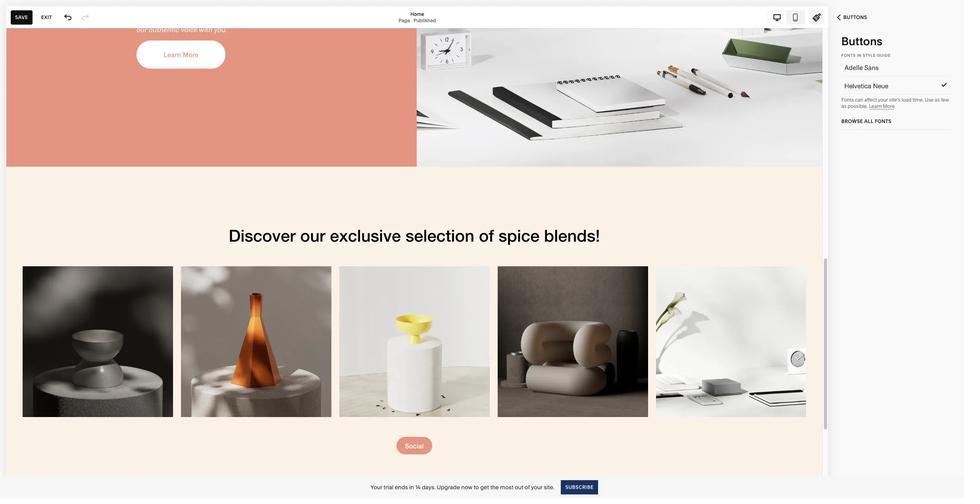 Task type: describe. For each thing, give the bounding box(es) containing it.
subscribe button
[[561, 480, 598, 494]]

buttons inside button
[[844, 14, 867, 20]]

1 vertical spatial buttons
[[842, 35, 883, 48]]

most
[[500, 484, 514, 491]]

row group containing fonts can affect your site's load time. use as few as possible.
[[833, 39, 960, 130]]

fonts can affect your site's load time. use as few as possible.
[[842, 97, 949, 109]]

adelle sans image
[[835, 61, 940, 75]]

few
[[941, 97, 949, 103]]

browse all fonts button
[[842, 114, 892, 129]]

fonts
[[875, 118, 892, 124]]

save
[[15, 14, 28, 20]]

published
[[414, 17, 436, 23]]

·
[[411, 17, 412, 23]]

browse all fonts
[[842, 118, 892, 124]]

home
[[411, 11, 424, 17]]

home page · published
[[399, 11, 436, 23]]

more
[[883, 103, 895, 109]]

learn more link
[[869, 103, 895, 110]]

out
[[515, 484, 523, 491]]

your
[[371, 484, 382, 491]]

0 vertical spatial as
[[935, 97, 940, 103]]

fonts in style guide
[[842, 53, 891, 58]]

exit
[[41, 14, 52, 20]]

upgrade
[[437, 484, 460, 491]]

learn more
[[869, 103, 895, 109]]

can
[[855, 97, 863, 103]]

load
[[902, 97, 912, 103]]

your inside 'fonts can affect your site's load time. use as few as possible.'
[[878, 97, 888, 103]]

learn
[[869, 103, 882, 109]]

1 vertical spatial in
[[409, 484, 414, 491]]

site.
[[544, 484, 555, 491]]

possible.
[[848, 103, 868, 109]]

your trial ends in 14 days. upgrade now to get the most out of your site.
[[371, 484, 555, 491]]

exit button
[[37, 10, 56, 24]]



Task type: locate. For each thing, give the bounding box(es) containing it.
time.
[[913, 97, 924, 103]]

in left '14'
[[409, 484, 414, 491]]

affect
[[865, 97, 877, 103]]

your
[[878, 97, 888, 103], [531, 484, 543, 491]]

as left possible.
[[842, 103, 847, 109]]

get
[[480, 484, 489, 491]]

to
[[474, 484, 479, 491]]

0 vertical spatial buttons
[[844, 14, 867, 20]]

as
[[935, 97, 940, 103], [842, 103, 847, 109]]

trial
[[384, 484, 394, 491]]

browse
[[842, 118, 863, 124]]

tab list
[[768, 11, 805, 24]]

fonts left style
[[842, 53, 856, 58]]

buttons
[[844, 14, 867, 20], [842, 35, 883, 48]]

as left the few
[[935, 97, 940, 103]]

fonts left the can
[[842, 97, 854, 103]]

1 horizontal spatial your
[[878, 97, 888, 103]]

your up "learn more"
[[878, 97, 888, 103]]

site's
[[889, 97, 901, 103]]

fonts for fonts in style guide
[[842, 53, 856, 58]]

1 fonts from the top
[[842, 53, 856, 58]]

helvetica neue image
[[835, 79, 940, 93]]

subscribe
[[565, 484, 594, 490]]

guide
[[877, 53, 891, 58]]

days.
[[422, 484, 436, 491]]

1 vertical spatial your
[[531, 484, 543, 491]]

row group
[[833, 39, 960, 130]]

2 fonts from the top
[[842, 97, 854, 103]]

your right of
[[531, 484, 543, 491]]

ends
[[395, 484, 408, 491]]

save button
[[11, 10, 32, 24]]

of
[[525, 484, 530, 491]]

now
[[461, 484, 472, 491]]

in left style
[[857, 53, 862, 58]]

page
[[399, 17, 410, 23]]

1 vertical spatial fonts
[[842, 97, 854, 103]]

1 horizontal spatial as
[[935, 97, 940, 103]]

all
[[864, 118, 874, 124]]

0 horizontal spatial as
[[842, 103, 847, 109]]

0 horizontal spatial your
[[531, 484, 543, 491]]

1 horizontal spatial in
[[857, 53, 862, 58]]

buttons button
[[828, 9, 876, 26]]

0 horizontal spatial in
[[409, 484, 414, 491]]

in
[[857, 53, 862, 58], [409, 484, 414, 491]]

fonts inside 'fonts can affect your site's load time. use as few as possible.'
[[842, 97, 854, 103]]

in inside "row group"
[[857, 53, 862, 58]]

use
[[925, 97, 934, 103]]

0 vertical spatial fonts
[[842, 53, 856, 58]]

the
[[490, 484, 499, 491]]

fonts
[[842, 53, 856, 58], [842, 97, 854, 103]]

14
[[415, 484, 421, 491]]

style
[[863, 53, 876, 58]]

fonts for fonts can affect your site's load time. use as few as possible.
[[842, 97, 854, 103]]

0 vertical spatial your
[[878, 97, 888, 103]]

0 vertical spatial in
[[857, 53, 862, 58]]

1 vertical spatial as
[[842, 103, 847, 109]]



Task type: vqa. For each thing, say whether or not it's contained in the screenshot.
tab list
yes



